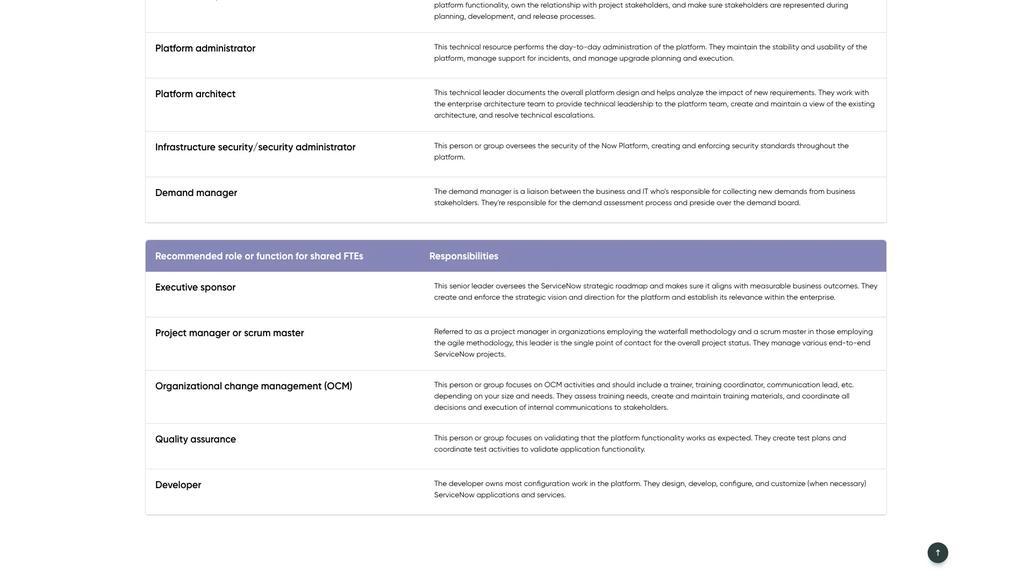 Task type: describe. For each thing, give the bounding box(es) containing it.
configuration
[[524, 479, 570, 488]]

the left stability
[[759, 42, 771, 51]]

infrastructure security/security administrator
[[155, 141, 356, 153]]

resolve
[[495, 110, 519, 119]]

and down makes
[[672, 293, 686, 302]]

and left preside
[[674, 198, 688, 207]]

and up sites
[[683, 53, 697, 62]]

you
[[739, 315, 755, 326]]

the down out
[[645, 327, 656, 336]]

report.
[[577, 329, 606, 341]]

to inside the "your servicenow® platform team establishes, maintains, and extends servicenow as a strategic business platform in your organization. the strongest servicenow platform teams have the right number of people with the skills to support the now platform®."
[[604, 285, 613, 297]]

communication
[[767, 380, 821, 389]]

the left skills
[[565, 285, 580, 297]]

day-
[[560, 42, 577, 51]]

this technical leader documents the overall platform design and helps analyze the impact of new requirements. they work with the enterprise architecture team to provide technical leadership to the platform team, create and maintain a view of the existing architecture, and resolve technical escalations.
[[434, 88, 875, 119]]

they inside referred to as a project manager in organizations employing the waterfall methodology and a scrum master in those employing the agile methodology, this leader is the single point of contact for the overall project status. they manage various end-to-end servicenow projects.
[[753, 338, 770, 347]]

upgrade
[[620, 53, 650, 62]]

this for organizational change management (ocm)
[[434, 380, 448, 389]]

strategic inside the "your servicenow® platform team establishes, maintains, and extends servicenow as a strategic business platform in your organization. the strongest servicenow platform teams have the right number of people with the skills to support the now platform®."
[[847, 256, 886, 268]]

of inside referred to as a project manager in organizations employing the waterfall methodology and a scrum master in those employing the agile methodology, this leader is the single point of contact for the overall project status. they manage various end-to-end servicenow projects.
[[616, 338, 623, 347]]

team inside the servicenow platform team estimator
[[463, 190, 549, 232]]

platform®.
[[692, 285, 739, 297]]

platform up vision
[[546, 256, 584, 268]]

documents
[[507, 88, 546, 97]]

servicenow inside referred to as a project manager in organizations employing the waterfall methodology and a scrum master in those employing the agile methodology, this leader is the single point of contact for the overall project status. they manage various end-to-end servicenow projects.
[[434, 350, 475, 359]]

and right stability
[[801, 42, 815, 51]]

the down collecting
[[734, 198, 745, 207]]

demands
[[775, 187, 808, 196]]

in up various
[[809, 327, 814, 336]]

estimator inside the servicenow platform team estimator
[[558, 190, 709, 232]]

point
[[596, 338, 614, 347]]

platform up practices
[[155, 42, 193, 54]]

the down 'waterfall'
[[665, 338, 676, 347]]

leading practices
[[106, 67, 185, 79]]

0 horizontal spatial demand
[[449, 187, 478, 196]]

this senior leader oversees the servicenow strategic roadmap and makes sure it aligns with measurable business outcomes. they create and enforce the strategic vision and direction for the platform and establish its relevance within the enterprise.
[[434, 281, 878, 302]]

status.
[[729, 338, 751, 347]]

the left existing
[[836, 99, 847, 108]]

they inside "the developer owns most configuration work in the platform. they design, develop, configure, and customize (when necessary) servicenow applications and services."
[[644, 479, 660, 488]]

strongest
[[653, 271, 694, 283]]

and right size
[[516, 392, 530, 401]]

should
[[612, 380, 635, 389]]

for down between
[[548, 198, 557, 207]]

0 horizontal spatial manage
[[467, 53, 497, 62]]

manager inside the demand manager is a liaison between the business and it who's responsible for collecting new demands from business stakeholders. they're responsible for the demand assessment process and preside over the demand board.
[[480, 187, 512, 196]]

people inside the "your servicenow® platform team establishes, maintains, and extends servicenow as a strategic business platform in your organization. the strongest servicenow platform teams have the right number of people with the skills to support the now platform®."
[[510, 285, 542, 297]]

the left right
[[845, 271, 860, 283]]

master inside referred to as a project manager in organizations employing the waterfall methodology and a scrum master in those employing the agile methodology, this leader is the single point of contact for the overall project status. they manage various end-to-end servicenow projects.
[[783, 327, 807, 336]]

maintain inside this person or group focuses on ocm activities and should include a trainer, training coordinator, communication lead, etc. depending on your size and needs. they assess training needs, create and maintain training materials, and coordinate all decisions and execution of internal communications to stakeholders.
[[691, 392, 721, 401]]

agile
[[448, 338, 465, 347]]

to down helps in the right top of the page
[[656, 99, 663, 108]]

right
[[862, 271, 883, 283]]

tools and calculators link
[[217, 58, 313, 88]]

end
[[857, 338, 871, 347]]

many
[[678, 315, 702, 326]]

direction
[[585, 293, 615, 302]]

work inside "the developer owns most configuration work in the platform. they design, develop, configure, and customize (when necessary) servicenow applications and services."
[[572, 479, 588, 488]]

is inside referred to as a project manager in organizations employing the waterfall methodology and a scrum master in those employing the agile methodology, this leader is the single point of contact for the overall project status. they manage various end-to-end servicenow projects.
[[554, 338, 559, 347]]

process
[[646, 198, 672, 207]]

include
[[637, 380, 662, 389]]

relevance
[[729, 293, 763, 302]]

organizational change management (ocm)
[[155, 380, 353, 392]]

all
[[842, 392, 850, 401]]

architecture
[[484, 99, 525, 108]]

existing
[[849, 99, 875, 108]]

now inside the "your servicenow® platform team establishes, maintains, and extends servicenow as a strategic business platform in your organization. the strongest servicenow platform teams have the right number of people with the skills to support the now platform®."
[[670, 285, 690, 297]]

and right events
[[376, 67, 393, 79]]

the right 'usability'
[[856, 42, 868, 51]]

those
[[816, 327, 835, 336]]

that
[[581, 433, 596, 443]]

the developer owns most configuration work in the platform. they design, develop, configure, and customize (when necessary) servicenow applications and services.
[[434, 479, 867, 500]]

use
[[463, 315, 479, 326]]

platform up within
[[751, 271, 788, 283]]

get support link
[[538, 58, 593, 88]]

customer
[[102, 30, 160, 46]]

team inside the use the platform team estimator to find out how many people you need to build your team and get a shareable estimate report.
[[840, 315, 863, 326]]

person for management
[[449, 380, 473, 389]]

coordinate inside this person or group focuses on ocm activities and should include a trainer, training coordinator, communication lead, etc. depending on your size and needs. they assess training needs, create and maintain training materials, and coordinate all decisions and execution of internal communications to stakeholders.
[[802, 392, 840, 401]]

and up leadership
[[641, 88, 655, 97]]

for inside referred to as a project manager in organizations employing the waterfall methodology and a scrum master in those employing the agile methodology, this leader is the single point of contact for the overall project status. they manage various end-to-end servicenow projects.
[[654, 338, 663, 347]]

overall inside referred to as a project manager in organizations employing the waterfall methodology and a scrum master in those employing the agile methodology, this leader is the single point of contact for the overall project status. they manage various end-to-end servicenow projects.
[[678, 338, 700, 347]]

or for this person or group focuses on validating that the platform functionality works as expected. they create test plans and coordinate test activities to validate application functionality.
[[475, 433, 482, 443]]

most
[[505, 479, 522, 488]]

usability
[[817, 42, 846, 51]]

new inside the demand manager is a liaison between the business and it who's responsible for collecting new demands from business stakeholders. they're responsible for the demand assessment process and preside over the demand board.
[[759, 187, 773, 196]]

team inside this technical leader documents the overall platform design and helps analyze the impact of new requirements. they work with the enterprise architecture team to provide technical leadership to the platform team, create and maintain a view of the existing architecture, and resolve technical escalations.
[[527, 99, 546, 108]]

and right vision
[[569, 293, 583, 302]]

the up 'planning'
[[663, 42, 674, 51]]

to- inside this technical resource performs the day-to-day administration of the platform. they maintain the stability and usability of the platform, manage support for incidents, and manage upgrade planning and execution.
[[577, 42, 588, 51]]

methodology,
[[467, 338, 514, 347]]

team inside the "your servicenow® platform team establishes, maintains, and extends servicenow as a strategic business platform in your organization. the strongest servicenow platform teams have the right number of people with the skills to support the now platform®."
[[586, 256, 610, 268]]

the right enforce
[[502, 293, 514, 302]]

project
[[155, 327, 187, 339]]

of right impact on the right of page
[[746, 88, 752, 97]]

servicenow inside this senior leader oversees the servicenow strategic roadmap and makes sure it aligns with measurable business outcomes. they create and enforce the strategic vision and direction for the platform and establish its relevance within the enterprise.
[[541, 281, 582, 290]]

platform inside the servicenow platform team estimator
[[658, 145, 794, 188]]

a inside the demand manager is a liaison between the business and it who's responsible for collecting new demands from business stakeholders. they're responsible for the demand assessment process and preside over the demand board.
[[521, 187, 525, 196]]

center
[[214, 30, 255, 46]]

the left the single
[[561, 338, 572, 347]]

activities inside this person or group focuses on ocm activities and should include a trainer, training coordinator, communication lead, etc. depending on your size and needs. they assess training needs, create and maintain training materials, and coordinate all decisions and execution of internal communications to stakeholders.
[[564, 380, 595, 389]]

teams
[[791, 271, 819, 283]]

maintain inside this technical leader documents the overall platform design and helps analyze the impact of new requirements. they work with the enterprise architecture team to provide technical leadership to the platform team, create and maintain a view of the existing architecture, and resolve technical escalations.
[[771, 99, 801, 108]]

the down helps in the right top of the page
[[665, 99, 676, 108]]

enforcing
[[698, 141, 730, 150]]

leader for platform architect
[[483, 88, 505, 97]]

with inside this senior leader oversees the servicenow strategic roadmap and makes sure it aligns with measurable business outcomes. they create and enforce the strategic vision and direction for the platform and establish its relevance within the enterprise.
[[734, 281, 748, 290]]

work inside this technical leader documents the overall platform design and helps analyze the impact of new requirements. they work with the enterprise architecture team to provide technical leadership to the platform team, create and maintain a view of the existing architecture, and resolve technical escalations.
[[837, 88, 853, 97]]

organization.
[[574, 271, 632, 283]]

referred to as a project manager in organizations employing the waterfall methodology and a scrum master in those employing the agile methodology, this leader is the single point of contact for the overall project status. they manage various end-to-end servicenow projects.
[[434, 327, 873, 359]]

new inside this technical leader documents the overall platform design and helps analyze the impact of new requirements. they work with the enterprise architecture team to provide technical leadership to the platform team, create and maintain a view of the existing architecture, and resolve technical escalations.
[[754, 88, 768, 97]]

infrastructure
[[155, 141, 216, 153]]

the up liaison
[[538, 141, 549, 150]]

and left resolve
[[479, 110, 493, 119]]

the down the referred
[[434, 338, 446, 347]]

assess
[[575, 392, 597, 401]]

0 vertical spatial responsible
[[671, 187, 710, 196]]

business inside this senior leader oversees the servicenow strategic roadmap and makes sure it aligns with measurable business outcomes. they create and enforce the strategic vision and direction for the platform and establish its relevance within the enterprise.
[[793, 281, 822, 290]]

platform down "analyze"
[[678, 99, 707, 108]]

executive
[[155, 282, 198, 293]]

to inside this person or group focuses on validating that the platform functionality works as expected. they create test plans and coordinate test activities to validate application functionality.
[[521, 445, 529, 454]]

single
[[574, 338, 594, 347]]

they inside this person or group focuses on validating that the platform functionality works as expected. they create test plans and coordinate test activities to validate application functionality.
[[755, 433, 771, 443]]

board.
[[778, 198, 801, 207]]

1 horizontal spatial project
[[702, 338, 727, 347]]

etc.
[[842, 380, 854, 389]]

create inside this technical leader documents the overall platform design and helps analyze the impact of new requirements. they work with the enterprise architecture team to provide technical leadership to the platform team, create and maintain a view of the existing architecture, and resolve technical escalations.
[[731, 99, 753, 108]]

referred
[[434, 327, 463, 336]]

and right configure,
[[756, 479, 770, 488]]

execution
[[484, 403, 518, 412]]

and inside the use the platform team estimator to find out how many people you need to build your team and get a shareable estimate report.
[[865, 315, 883, 326]]

the down escalations.
[[589, 141, 600, 150]]

architecture,
[[434, 110, 477, 119]]

role
[[225, 250, 242, 262]]

people inside the use the platform team estimator to find out how many people you need to build your team and get a shareable estimate report.
[[705, 315, 736, 326]]

technical up escalations.
[[584, 99, 616, 108]]

works
[[687, 433, 706, 443]]

maintain inside this technical resource performs the day-to-day administration of the platform. they maintain the stability and usability of the platform, manage support for incidents, and manage upgrade planning and execution.
[[727, 42, 758, 51]]

0 vertical spatial test
[[797, 433, 810, 443]]

technical up enterprise at the left of page
[[449, 88, 481, 97]]

0 horizontal spatial test
[[474, 445, 487, 454]]

your inside this person or group focuses on ocm activities and should include a trainer, training coordinator, communication lead, etc. depending on your size and needs. they assess training needs, create and maintain training materials, and coordinate all decisions and execution of internal communications to stakeholders.
[[485, 392, 500, 401]]

and inside the "your servicenow® platform team establishes, maintains, and extends servicenow as a strategic business platform in your organization. the strongest servicenow platform teams have the right number of people with the skills to support the now platform®."
[[713, 256, 731, 268]]

coordinate inside this person or group focuses on validating that the platform functionality works as expected. they create test plans and coordinate test activities to validate application functionality.
[[434, 445, 472, 454]]

to inside this person or group focuses on ocm activities and should include a trainer, training coordinator, communication lead, etc. depending on your size and needs. they assess training needs, create and maintain training materials, and coordinate all decisions and execution of internal communications to stakeholders.
[[614, 403, 622, 412]]

to inside referred to as a project manager in organizations employing the waterfall methodology and a scrum master in those employing the agile methodology, this leader is the single point of contact for the overall project status. they manage various end-to-end servicenow projects.
[[465, 327, 472, 336]]

servicenow inside the servicenow platform team estimator
[[463, 145, 650, 188]]

0 horizontal spatial project
[[491, 327, 515, 336]]

group for management
[[484, 380, 504, 389]]

the right between
[[583, 187, 594, 196]]

the down roadmap
[[628, 293, 639, 302]]

of right 'usability'
[[847, 42, 854, 51]]

a up methodology,
[[484, 327, 489, 336]]

have
[[821, 271, 843, 283]]

as inside the "your servicenow® platform team establishes, maintains, and extends servicenow as a strategic business platform in your organization. the strongest servicenow platform teams have the right number of people with the skills to support the now platform®."
[[826, 256, 836, 268]]

support inside this technical resource performs the day-to-day administration of the platform. they maintain the stability and usability of the platform, manage support for incidents, and manage upgrade planning and execution.
[[499, 53, 526, 62]]

1 vertical spatial responsible
[[507, 198, 547, 207]]

leading
[[106, 67, 142, 79]]

the up provide
[[548, 88, 559, 97]]

collecting
[[723, 187, 757, 196]]

for left shared
[[296, 250, 308, 262]]

on for organizational change management (ocm)
[[534, 380, 543, 389]]

of up 'planning'
[[654, 42, 661, 51]]

to left find
[[609, 315, 618, 326]]

your for team
[[818, 315, 837, 326]]

leader inside referred to as a project manager in organizations employing the waterfall methodology and a scrum master in those employing the agile methodology, this leader is the single point of contact for the overall project status. they manage various end-to-end servicenow projects.
[[530, 338, 552, 347]]

events and webinars
[[345, 67, 438, 79]]

this for infrastructure security/security administrator
[[434, 141, 448, 150]]

business right from
[[827, 187, 856, 196]]

or for recommended role or function for shared ftes
[[245, 250, 254, 262]]

functionality
[[642, 433, 685, 443]]

needs.
[[532, 392, 555, 401]]

standards
[[761, 141, 795, 150]]

of right view
[[827, 99, 834, 108]]

recommended
[[155, 250, 223, 262]]

a inside the use the platform team estimator to find out how many people you need to build your team and get a shareable estimate report.
[[480, 329, 487, 341]]

out
[[639, 315, 654, 326]]

0 horizontal spatial strategic
[[516, 293, 546, 302]]

0 horizontal spatial training
[[599, 392, 625, 401]]

skills
[[582, 285, 602, 297]]

developer
[[449, 479, 484, 488]]

overall inside this technical leader documents the overall platform design and helps analyze the impact of new requirements. they work with the enterprise architecture team to provide technical leadership to the platform team, create and maintain a view of the existing architecture, and resolve technical escalations.
[[561, 88, 584, 97]]

and inside referred to as a project manager in organizations employing the waterfall methodology and a scrum master in those employing the agile methodology, this leader is the single point of contact for the overall project status. they manage various end-to-end servicenow projects.
[[738, 327, 752, 336]]

platform. inside "the developer owns most configuration work in the platform. they design, develop, configure, and customize (when necessary) servicenow applications and services."
[[611, 479, 642, 488]]

roadmap
[[616, 281, 648, 290]]

and down most on the bottom
[[521, 490, 535, 500]]

owns
[[486, 479, 503, 488]]

in left organizations
[[551, 327, 557, 336]]

customer success center
[[102, 30, 255, 46]]

manager inside referred to as a project manager in organizations employing the waterfall methodology and a scrum master in those employing the agile methodology, this leader is the single point of contact for the overall project status. they manage various end-to-end servicenow projects.
[[517, 327, 549, 336]]

they inside this person or group focuses on ocm activities and should include a trainer, training coordinator, communication lead, etc. depending on your size and needs. they assess training needs, create and maintain training materials, and coordinate all decisions and execution of internal communications to stakeholders.
[[556, 392, 573, 401]]

platform. inside this technical resource performs the day-to-day administration of the platform. they maintain the stability and usability of the platform, manage support for incidents, and manage upgrade planning and execution.
[[676, 42, 707, 51]]

2 employing from the left
[[837, 327, 873, 336]]

create inside this senior leader oversees the servicenow strategic roadmap and makes sure it aligns with measurable business outcomes. they create and enforce the strategic vision and direction for the platform and establish its relevance within the enterprise.
[[434, 293, 457, 302]]

trainer,
[[670, 380, 694, 389]]

group inside this person or group focuses on validating that the platform functionality works as expected. they create test plans and coordinate test activities to validate application functionality.
[[484, 433, 504, 443]]

creating
[[652, 141, 681, 150]]

to left provide
[[547, 99, 555, 108]]

tools
[[217, 67, 239, 79]]

and up the support
[[573, 53, 587, 62]]

platform inside this senior leader oversees the servicenow strategic roadmap and makes sure it aligns with measurable business outcomes. they create and enforce the strategic vision and direction for the platform and establish its relevance within the enterprise.
[[641, 293, 670, 302]]

measurable
[[750, 281, 791, 290]]

enterprise
[[448, 99, 482, 108]]

manager right demand
[[196, 187, 237, 199]]

demand manager
[[155, 187, 237, 199]]

the inside the use the platform team estimator to find out how many people you need to build your team and get a shareable estimate report.
[[481, 315, 496, 326]]



Task type: vqa. For each thing, say whether or not it's contained in the screenshot.
Field inside the DON'T JUST TAKE OUR WORD FOR IT SEE HOW COMPANIES LIKE YOURS USE FIELD SERVICE MANAGEMENT TO DELIVER EXCEPTIONAL CUSTOMER SERVICE EXPERIENCES IN THE FIELD.
no



Task type: locate. For each thing, give the bounding box(es) containing it.
all servicenow sites link
[[625, 58, 713, 88]]

coordinate down lead,
[[802, 392, 840, 401]]

or inside this person or group focuses on validating that the platform functionality works as expected. they create test plans and coordinate test activities to validate application functionality.
[[475, 433, 482, 443]]

depending
[[434, 392, 472, 401]]

person down "decisions"
[[449, 433, 473, 443]]

execution.
[[699, 53, 735, 62]]

this person or group focuses on validating that the platform functionality works as expected. they create test plans and coordinate test activities to validate application functionality.
[[434, 433, 847, 454]]

and right plans
[[833, 433, 847, 443]]

2 this from the top
[[434, 88, 448, 97]]

the inside "the developer owns most configuration work in the platform. they design, develop, configure, and customize (when necessary) servicenow applications and services."
[[434, 479, 447, 488]]

a inside this technical leader documents the overall platform design and helps analyze the impact of new requirements. they work with the enterprise architecture team to provide technical leadership to the platform team, create and maintain a view of the existing architecture, and resolve technical escalations.
[[803, 99, 808, 108]]

oversees down resolve
[[506, 141, 536, 150]]

1 vertical spatial coordinate
[[434, 445, 472, 454]]

0 vertical spatial person
[[449, 141, 473, 150]]

2 vertical spatial on
[[534, 433, 543, 443]]

0 horizontal spatial to-
[[577, 42, 588, 51]]

to down use
[[465, 327, 472, 336]]

in inside "the developer owns most configuration work in the platform. they design, develop, configure, and customize (when necessary) servicenow applications and services."
[[590, 479, 596, 488]]

focuses inside this person or group focuses on ocm activities and should include a trainer, training coordinator, communication lead, etc. depending on your size and needs. they assess training needs, create and maintain training materials, and coordinate all decisions and execution of internal communications to stakeholders.
[[506, 380, 532, 389]]

or for this person or group oversees the security of the now platform, creating and enforcing security standards throughout the platform.
[[475, 141, 482, 150]]

1 group from the top
[[484, 141, 504, 150]]

group for administrator
[[484, 141, 504, 150]]

1 horizontal spatial manage
[[589, 53, 618, 62]]

activities inside this person or group focuses on validating that the platform functionality works as expected. they create test plans and coordinate test activities to validate application functionality.
[[489, 445, 520, 454]]

change
[[225, 380, 259, 392]]

0 vertical spatial people
[[510, 285, 542, 297]]

resource
[[483, 42, 512, 51]]

on for quality assurance
[[534, 433, 543, 443]]

develop,
[[689, 479, 718, 488]]

1 horizontal spatial team
[[586, 256, 610, 268]]

servicenow inside "the developer owns most configuration work in the platform. they design, develop, configure, and customize (when necessary) servicenow applications and services."
[[434, 490, 475, 500]]

2 horizontal spatial demand
[[747, 198, 776, 207]]

planning
[[652, 53, 682, 62]]

maintain up execution.
[[727, 42, 758, 51]]

business inside the "your servicenow® platform team establishes, maintains, and extends servicenow as a strategic business platform in your organization. the strongest servicenow platform teams have the right number of people with the skills to support the now platform®."
[[463, 271, 500, 283]]

1 security from the left
[[551, 141, 578, 150]]

2 vertical spatial team
[[840, 315, 863, 326]]

of down escalations.
[[580, 141, 587, 150]]

with up relevance
[[734, 281, 748, 290]]

and left it on the right top of the page
[[627, 187, 641, 196]]

team up estimate
[[538, 315, 562, 326]]

1 horizontal spatial security
[[732, 141, 759, 150]]

manager
[[480, 187, 512, 196], [196, 187, 237, 199], [517, 327, 549, 336], [189, 327, 230, 339]]

to down should at the bottom
[[614, 403, 622, 412]]

1 vertical spatial strategic
[[583, 281, 614, 290]]

all servicenow sites
[[625, 67, 713, 79]]

or for this person or group focuses on ocm activities and should include a trainer, training coordinator, communication lead, etc. depending on your size and needs. they assess training needs, create and maintain training materials, and coordinate all decisions and execution of internal communications to stakeholders.
[[475, 380, 482, 389]]

the inside the demand manager is a liaison between the business and it who's responsible for collecting new demands from business stakeholders. they're responsible for the demand assessment process and preside over the demand board.
[[434, 187, 447, 196]]

application
[[560, 445, 600, 454]]

scrum inside referred to as a project manager in organizations employing the waterfall methodology and a scrum master in those employing the agile methodology, this leader is the single point of contact for the overall project status. they manage various end-to-end servicenow projects.
[[761, 327, 781, 336]]

2 vertical spatial strategic
[[516, 293, 546, 302]]

support
[[557, 67, 593, 79]]

focuses inside this person or group focuses on validating that the platform functionality works as expected. they create test plans and coordinate test activities to validate application functionality.
[[506, 433, 532, 443]]

in
[[542, 271, 550, 283], [551, 327, 557, 336], [809, 327, 814, 336], [590, 479, 596, 488]]

(ocm)
[[324, 380, 353, 392]]

0 vertical spatial to-
[[577, 42, 588, 51]]

1 horizontal spatial activities
[[564, 380, 595, 389]]

ftes
[[344, 250, 364, 262]]

the down functionality.
[[598, 479, 609, 488]]

this for platform architect
[[434, 88, 448, 97]]

demand
[[449, 187, 478, 196], [573, 198, 602, 207], [747, 198, 776, 207]]

1 focuses from the top
[[506, 380, 532, 389]]

0 horizontal spatial platform.
[[434, 152, 465, 161]]

1 vertical spatial support
[[616, 285, 650, 297]]

0 horizontal spatial activities
[[489, 445, 520, 454]]

scrum
[[761, 327, 781, 336], [244, 327, 271, 339]]

the down "servicenow®"
[[528, 281, 539, 290]]

now inside this person or group oversees the security of the now platform, creating and enforcing security standards throughout the platform.
[[602, 141, 617, 150]]

focuses for organizational change management (ocm)
[[506, 380, 532, 389]]

estimator
[[558, 190, 709, 232], [565, 315, 606, 326]]

and left makes
[[650, 281, 664, 290]]

master down the build
[[783, 327, 807, 336]]

and right the "team,"
[[755, 99, 769, 108]]

get
[[463, 329, 478, 341]]

the for demand manager
[[434, 187, 447, 196]]

all
[[625, 67, 635, 79]]

work
[[837, 88, 853, 97], [572, 479, 588, 488]]

1 vertical spatial administrator
[[296, 141, 356, 153]]

use the platform team estimator to find out how many people you need to build your team and get a shareable estimate report.
[[463, 315, 883, 341]]

they up execution.
[[709, 42, 726, 51]]

person down architecture,
[[449, 141, 473, 150]]

1 vertical spatial the
[[634, 271, 650, 283]]

they right status.
[[753, 338, 770, 347]]

0 horizontal spatial security
[[551, 141, 578, 150]]

1 horizontal spatial work
[[837, 88, 853, 97]]

and down communication
[[787, 392, 801, 401]]

0 vertical spatial maintain
[[727, 42, 758, 51]]

security/security
[[218, 141, 293, 153]]

create inside this person or group focuses on ocm activities and should include a trainer, training coordinator, communication lead, etc. depending on your size and needs. they assess training needs, create and maintain training materials, and coordinate all decisions and execution of internal communications to stakeholders.
[[651, 392, 674, 401]]

and inside this person or group focuses on validating that the platform functionality works as expected. they create test plans and coordinate test activities to validate application functionality.
[[833, 433, 847, 443]]

platform administrator
[[155, 42, 256, 54]]

1 horizontal spatial strategic
[[583, 281, 614, 290]]

0 horizontal spatial master
[[273, 327, 304, 339]]

the up architecture,
[[434, 99, 446, 108]]

strategic left vision
[[516, 293, 546, 302]]

security down escalations.
[[551, 141, 578, 150]]

1 master from the left
[[783, 327, 807, 336]]

create down include in the bottom of the page
[[651, 392, 674, 401]]

and inside this person or group oversees the security of the now platform, creating and enforcing security standards throughout the platform.
[[682, 141, 696, 150]]

1 horizontal spatial platform.
[[611, 479, 642, 488]]

makes
[[666, 281, 688, 290]]

stability
[[773, 42, 800, 51]]

platform
[[155, 42, 193, 54], [155, 88, 193, 100], [658, 145, 794, 188], [498, 315, 536, 326]]

0 horizontal spatial coordinate
[[434, 445, 472, 454]]

the down strongest
[[653, 285, 667, 297]]

methodology
[[690, 327, 736, 336]]

the for developer
[[434, 479, 447, 488]]

support inside the "your servicenow® platform team establishes, maintains, and extends servicenow as a strategic business platform in your organization. the strongest servicenow platform teams have the right number of people with the skills to support the now platform®."
[[616, 285, 650, 297]]

team up organization.
[[586, 256, 610, 268]]

business up "enterprise."
[[793, 281, 822, 290]]

1 horizontal spatial as
[[708, 433, 716, 443]]

the inside the "your servicenow® platform team establishes, maintains, and extends servicenow as a strategic business platform in your organization. the strongest servicenow platform teams have the right number of people with the skills to support the now platform®."
[[634, 271, 650, 283]]

this down "decisions"
[[434, 433, 448, 443]]

overall down 'waterfall'
[[678, 338, 700, 347]]

strategic up right
[[847, 256, 886, 268]]

1 vertical spatial focuses
[[506, 433, 532, 443]]

or down architecture,
[[475, 141, 482, 150]]

oversees inside this person or group oversees the security of the now platform, creating and enforcing security standards throughout the platform.
[[506, 141, 536, 150]]

platform left design
[[585, 88, 615, 97]]

0 horizontal spatial support
[[499, 53, 526, 62]]

they inside this technical leader documents the overall platform design and helps analyze the impact of new requirements. they work with the enterprise architecture team to provide technical leadership to the platform team, create and maintain a view of the existing architecture, and resolve technical escalations.
[[819, 88, 835, 97]]

a inside the "your servicenow® platform team establishes, maintains, and extends servicenow as a strategic business platform in your organization. the strongest servicenow platform teams have the right number of people with the skills to support the now platform®."
[[839, 256, 845, 268]]

0 vertical spatial on
[[534, 380, 543, 389]]

maintain
[[727, 42, 758, 51], [771, 99, 801, 108], [691, 392, 721, 401]]

1 horizontal spatial demand
[[573, 198, 602, 207]]

2 horizontal spatial with
[[855, 88, 869, 97]]

1 vertical spatial people
[[705, 315, 736, 326]]

leader for executive sponsor
[[472, 281, 494, 290]]

this for quality assurance
[[434, 433, 448, 443]]

get
[[538, 67, 555, 79]]

0 vertical spatial your
[[552, 271, 571, 283]]

escalations.
[[554, 110, 595, 119]]

manage down need on the right of the page
[[771, 338, 801, 347]]

0 horizontal spatial team
[[527, 99, 546, 108]]

for up over
[[712, 187, 721, 196]]

to down organization.
[[604, 285, 613, 297]]

Search across ServiceNow text field
[[651, 26, 836, 49]]

platform,
[[619, 141, 650, 150]]

2 person from the top
[[449, 380, 473, 389]]

1 vertical spatial test
[[474, 445, 487, 454]]

0 horizontal spatial with
[[544, 285, 563, 297]]

test left plans
[[797, 433, 810, 443]]

master up management at the left
[[273, 327, 304, 339]]

0 horizontal spatial scrum
[[244, 327, 271, 339]]

1 vertical spatial estimator
[[565, 315, 606, 326]]

needs,
[[627, 392, 650, 401]]

oversees inside this senior leader oversees the servicenow strategic roadmap and makes sure it aligns with measurable business outcomes. they create and enforce the strategic vision and direction for the platform and establish its relevance within the enterprise.
[[496, 281, 526, 290]]

1 horizontal spatial your
[[552, 271, 571, 283]]

this for platform administrator
[[434, 42, 448, 51]]

platform inside the use the platform team estimator to find out how many people you need to build your team and get a shareable estimate report.
[[498, 315, 536, 326]]

tools and calculators
[[217, 67, 313, 79]]

performs
[[514, 42, 544, 51]]

2 vertical spatial leader
[[530, 338, 552, 347]]

is inside the demand manager is a liaison between the business and it who's responsible for collecting new demands from business stakeholders. they're responsible for the demand assessment process and preside over the demand board.
[[514, 187, 519, 196]]

coordinator,
[[724, 380, 765, 389]]

leader inside this technical leader documents the overall platform design and helps analyze the impact of new requirements. they work with the enterprise architecture team to provide technical leadership to the platform team, create and maintain a view of the existing architecture, and resolve technical escalations.
[[483, 88, 505, 97]]

0 horizontal spatial maintain
[[691, 392, 721, 401]]

2 group from the top
[[484, 380, 504, 389]]

and down depending at the left
[[468, 403, 482, 412]]

this person or group oversees the security of the now platform, creating and enforcing security standards throughout the platform.
[[434, 141, 849, 161]]

this inside this person or group focuses on ocm activities and should include a trainer, training coordinator, communication lead, etc. depending on your size and needs. they assess training needs, create and maintain training materials, and coordinate all decisions and execution of internal communications to stakeholders.
[[434, 380, 448, 389]]

estimate
[[536, 329, 574, 341]]

1 this from the top
[[434, 42, 448, 51]]

it
[[643, 187, 649, 196]]

1 horizontal spatial to-
[[846, 338, 857, 347]]

with inside the "your servicenow® platform team establishes, maintains, and extends servicenow as a strategic business platform in your organization. the strongest servicenow platform teams have the right number of people with the skills to support the now platform®."
[[544, 285, 563, 297]]

the down between
[[559, 198, 571, 207]]

create
[[731, 99, 753, 108], [434, 293, 457, 302], [651, 392, 674, 401], [773, 433, 795, 443]]

1 person from the top
[[449, 141, 473, 150]]

the right within
[[787, 293, 798, 302]]

services link
[[470, 58, 506, 88]]

platform down makes
[[641, 293, 670, 302]]

the right throughout
[[838, 141, 849, 150]]

1 horizontal spatial employing
[[837, 327, 873, 336]]

platform inside this person or group focuses on validating that the platform functionality works as expected. they create test plans and coordinate test activities to validate application functionality.
[[611, 433, 640, 443]]

create down senior
[[434, 293, 457, 302]]

platform. inside this person or group oversees the security of the now platform, creating and enforcing security standards throughout the platform.
[[434, 152, 465, 161]]

in inside the "your servicenow® platform team establishes, maintains, and extends servicenow as a strategic business platform in your organization. the strongest servicenow platform teams have the right number of people with the skills to support the now platform®."
[[542, 271, 550, 283]]

they inside this senior leader oversees the servicenow strategic roadmap and makes sure it aligns with measurable business outcomes. they create and enforce the strategic vision and direction for the platform and establish its relevance within the enterprise.
[[862, 281, 878, 290]]

view
[[810, 99, 825, 108]]

stakeholders. inside this person or group focuses on ocm activities and should include a trainer, training coordinator, communication lead, etc. depending on your size and needs. they assess training needs, create and maintain training materials, and coordinate all decisions and execution of internal communications to stakeholders.
[[624, 403, 669, 412]]

1 vertical spatial project
[[702, 338, 727, 347]]

responsibilities
[[430, 250, 499, 262]]

person inside this person or group focuses on validating that the platform functionality works as expected. they create test plans and coordinate test activities to validate application functionality.
[[449, 433, 473, 443]]

2 scrum from the left
[[244, 327, 271, 339]]

of inside the "your servicenow® platform team establishes, maintains, and extends servicenow as a strategic business platform in your organization. the strongest servicenow platform teams have the right number of people with the skills to support the now platform®."
[[499, 285, 508, 297]]

team
[[463, 190, 549, 232], [538, 315, 562, 326]]

1 vertical spatial is
[[554, 338, 559, 347]]

scrum down need on the right of the page
[[761, 327, 781, 336]]

employing
[[607, 327, 643, 336], [837, 327, 873, 336]]

webinars
[[396, 67, 438, 79]]

business up "assessment"
[[596, 187, 625, 196]]

of right point
[[616, 338, 623, 347]]

0 horizontal spatial responsible
[[507, 198, 547, 207]]

technical inside this technical resource performs the day-to-day administration of the platform. they maintain the stability and usability of the platform, manage support for incidents, and manage upgrade planning and execution.
[[449, 42, 481, 51]]

of inside this person or group oversees the security of the now platform, creating and enforcing security standards throughout the platform.
[[580, 141, 587, 150]]

for inside this technical resource performs the day-to-day administration of the platform. they maintain the stability and usability of the platform, manage support for incidents, and manage upgrade planning and execution.
[[527, 53, 537, 62]]

focuses for quality assurance
[[506, 433, 532, 443]]

your for organization.
[[552, 271, 571, 283]]

of inside this person or group focuses on ocm activities and should include a trainer, training coordinator, communication lead, etc. depending on your size and needs. they assess training needs, create and maintain training materials, and coordinate all decisions and execution of internal communications to stakeholders.
[[520, 403, 526, 412]]

0 vertical spatial work
[[837, 88, 853, 97]]

1 horizontal spatial stakeholders.
[[624, 403, 669, 412]]

they
[[709, 42, 726, 51], [819, 88, 835, 97], [862, 281, 878, 290], [753, 338, 770, 347], [556, 392, 573, 401], [755, 433, 771, 443], [644, 479, 660, 488]]

platform down practices
[[155, 88, 193, 100]]

3 group from the top
[[484, 433, 504, 443]]

design
[[617, 88, 639, 97]]

0 horizontal spatial as
[[474, 327, 482, 336]]

this inside this person or group oversees the security of the now platform, creating and enforcing security standards throughout the platform.
[[434, 141, 448, 150]]

group inside this person or group oversees the security of the now platform, creating and enforcing security standards throughout the platform.
[[484, 141, 504, 150]]

liaison
[[527, 187, 549, 196]]

0 vertical spatial now
[[602, 141, 617, 150]]

architect
[[196, 88, 236, 100]]

on inside this person or group focuses on validating that the platform functionality works as expected. they create test plans and coordinate test activities to validate application functionality.
[[534, 433, 543, 443]]

enforce
[[474, 293, 500, 302]]

1 vertical spatial your
[[818, 315, 837, 326]]

2 vertical spatial platform.
[[611, 479, 642, 488]]

0 vertical spatial administrator
[[196, 42, 256, 54]]

with up existing
[[855, 88, 869, 97]]

the inside this person or group focuses on validating that the platform functionality works as expected. they create test plans and coordinate test activities to validate application functionality.
[[598, 433, 609, 443]]

this up architecture,
[[434, 88, 448, 97]]

and down trainer,
[[676, 392, 690, 401]]

your servicenow® platform team establishes, maintains, and extends servicenow as a strategic business platform in your organization. the strongest servicenow platform teams have the right number of people with the skills to support the now platform®.
[[463, 256, 886, 297]]

1 vertical spatial as
[[474, 327, 482, 336]]

create inside this person or group focuses on validating that the platform functionality works as expected. they create test plans and coordinate test activities to validate application functionality.
[[773, 433, 795, 443]]

for down roadmap
[[617, 293, 626, 302]]

and right tools
[[242, 67, 260, 79]]

platform down "servicenow®"
[[502, 271, 540, 283]]

your inside the use the platform team estimator to find out how many people you need to build your team and get a shareable estimate report.
[[818, 315, 837, 326]]

various
[[803, 338, 827, 347]]

0 vertical spatial strategic
[[847, 256, 886, 268]]

or
[[475, 141, 482, 150], [245, 250, 254, 262], [233, 327, 242, 339], [475, 380, 482, 389], [475, 433, 482, 443]]

1 horizontal spatial support
[[616, 285, 650, 297]]

now
[[602, 141, 617, 150], [670, 285, 690, 297]]

0 vertical spatial focuses
[[506, 380, 532, 389]]

success
[[163, 30, 211, 46]]

communications
[[556, 403, 613, 412]]

they inside this technical resource performs the day-to-day administration of the platform. they maintain the stability and usability of the platform, manage support for incidents, and manage upgrade planning and execution.
[[709, 42, 726, 51]]

as up have
[[826, 256, 836, 268]]

they down ocm
[[556, 392, 573, 401]]

1 vertical spatial overall
[[678, 338, 700, 347]]

the inside "the developer owns most configuration work in the platform. they design, develop, configure, and customize (when necessary) servicenow applications and services."
[[598, 479, 609, 488]]

3 this from the top
[[434, 141, 448, 150]]

now down strongest
[[670, 285, 690, 297]]

they right expected.
[[755, 433, 771, 443]]

0 horizontal spatial is
[[514, 187, 519, 196]]

a inside this person or group focuses on ocm activities and should include a trainer, training coordinator, communication lead, etc. depending on your size and needs. they assess training needs, create and maintain training materials, and coordinate all decisions and execution of internal communications to stakeholders.
[[664, 380, 669, 389]]

1 vertical spatial team
[[538, 315, 562, 326]]

stakeholders. left "they're"
[[434, 198, 480, 207]]

1 scrum from the left
[[761, 327, 781, 336]]

1 horizontal spatial scrum
[[761, 327, 781, 336]]

or down sponsor
[[233, 327, 242, 339]]

1 horizontal spatial training
[[696, 380, 722, 389]]

0 vertical spatial overall
[[561, 88, 584, 97]]

manager right project
[[189, 327, 230, 339]]

technical
[[449, 42, 481, 51], [449, 88, 481, 97], [584, 99, 616, 108], [521, 110, 552, 119]]

1 vertical spatial new
[[759, 187, 773, 196]]

team inside the use the platform team estimator to find out how many people you need to build your team and get a shareable estimate report.
[[538, 315, 562, 326]]

as inside this person or group focuses on validating that the platform functionality works as expected. they create test plans and coordinate test activities to validate application functionality.
[[708, 433, 716, 443]]

0 vertical spatial the
[[434, 187, 447, 196]]

0 horizontal spatial your
[[485, 392, 500, 401]]

this inside this person or group focuses on validating that the platform functionality works as expected. they create test plans and coordinate test activities to validate application functionality.
[[434, 433, 448, 443]]

estimator inside the use the platform team estimator to find out how many people you need to build your team and get a shareable estimate report.
[[565, 315, 606, 326]]

stakeholders.
[[434, 198, 480, 207], [624, 403, 669, 412]]

validating
[[545, 433, 579, 443]]

they right outcomes.
[[862, 281, 878, 290]]

enterprise.
[[800, 293, 836, 302]]

0 vertical spatial is
[[514, 187, 519, 196]]

group inside this person or group focuses on ocm activities and should include a trainer, training coordinator, communication lead, etc. depending on your size and needs. they assess training needs, create and maintain training materials, and coordinate all decisions and execution of internal communications to stakeholders.
[[484, 380, 504, 389]]

training down coordinator,
[[723, 392, 749, 401]]

or for project manager or scrum master
[[233, 327, 242, 339]]

new
[[754, 88, 768, 97], [759, 187, 773, 196]]

1 horizontal spatial coordinate
[[802, 392, 840, 401]]

1 vertical spatial person
[[449, 380, 473, 389]]

a left trainer,
[[664, 380, 669, 389]]

1 employing from the left
[[607, 327, 643, 336]]

2 vertical spatial as
[[708, 433, 716, 443]]

0 horizontal spatial stakeholders.
[[434, 198, 480, 207]]

0 vertical spatial platform.
[[676, 42, 707, 51]]

person for administrator
[[449, 141, 473, 150]]

extends
[[734, 256, 769, 268]]

1 vertical spatial team
[[586, 256, 610, 268]]

get support
[[538, 67, 593, 79]]

servicenow®
[[484, 256, 544, 268]]

activities up most on the bottom
[[489, 445, 520, 454]]

applications
[[477, 490, 520, 500]]

1 vertical spatial stakeholders.
[[624, 403, 669, 412]]

this inside this technical leader documents the overall platform design and helps analyze the impact of new requirements. they work with the enterprise architecture team to provide technical leadership to the platform team, create and maintain a view of the existing architecture, and resolve technical escalations.
[[434, 88, 448, 97]]

create down impact on the right of page
[[731, 99, 753, 108]]

facebook image
[[161, 481, 173, 493]]

this inside this senior leader oversees the servicenow strategic roadmap and makes sure it aligns with measurable business outcomes. they create and enforce the strategic vision and direction for the platform and establish its relevance within the enterprise.
[[434, 281, 448, 290]]

to- inside referred to as a project manager in organizations employing the waterfall methodology and a scrum master in those employing the agile methodology, this leader is the single point of contact for the overall project status. they manage various end-to-end servicenow projects.
[[846, 338, 857, 347]]

2 vertical spatial person
[[449, 433, 473, 443]]

project
[[491, 327, 515, 336], [702, 338, 727, 347]]

2 focuses from the top
[[506, 433, 532, 443]]

as inside referred to as a project manager in organizations employing the waterfall methodology and a scrum master in those employing the agile methodology, this leader is the single point of contact for the overall project status. they manage various end-to-end servicenow projects.
[[474, 327, 482, 336]]

2 security from the left
[[732, 141, 759, 150]]

1 horizontal spatial responsible
[[671, 187, 710, 196]]

the up the "team,"
[[706, 88, 717, 97]]

create left plans
[[773, 433, 795, 443]]

3 person from the top
[[449, 433, 473, 443]]

within
[[765, 293, 785, 302]]

the up incidents,
[[546, 42, 558, 51]]

or inside this person or group focuses on ocm activities and should include a trainer, training coordinator, communication lead, etc. depending on your size and needs. they assess training needs, create and maintain training materials, and coordinate all decisions and execution of internal communications to stakeholders.
[[475, 380, 482, 389]]

0 vertical spatial stakeholders.
[[434, 198, 480, 207]]

to left the build
[[782, 315, 792, 326]]

1 horizontal spatial people
[[705, 315, 736, 326]]

for inside this senior leader oversees the servicenow strategic roadmap and makes sure it aligns with measurable business outcomes. they create and enforce the strategic vision and direction for the platform and establish its relevance within the enterprise.
[[617, 293, 626, 302]]

2 horizontal spatial platform.
[[676, 42, 707, 51]]

1 horizontal spatial test
[[797, 433, 810, 443]]

employing up end
[[837, 327, 873, 336]]

0 horizontal spatial work
[[572, 479, 588, 488]]

now left platform, at the top right
[[602, 141, 617, 150]]

or right role
[[245, 250, 254, 262]]

a down you
[[754, 327, 759, 336]]

responsible down liaison
[[507, 198, 547, 207]]

necessary)
[[830, 479, 867, 488]]

focuses up size
[[506, 380, 532, 389]]

for down performs
[[527, 53, 537, 62]]

5 this from the top
[[434, 380, 448, 389]]

and down you
[[738, 327, 752, 336]]

its
[[720, 293, 728, 302]]

1 vertical spatial group
[[484, 380, 504, 389]]

0 vertical spatial activities
[[564, 380, 595, 389]]

6 this from the top
[[434, 433, 448, 443]]

2 horizontal spatial strategic
[[847, 256, 886, 268]]

leader inside this senior leader oversees the servicenow strategic roadmap and makes sure it aligns with measurable business outcomes. they create and enforce the strategic vision and direction for the platform and establish its relevance within the enterprise.
[[472, 281, 494, 290]]

as
[[826, 256, 836, 268], [474, 327, 482, 336], [708, 433, 716, 443]]

2 horizontal spatial training
[[723, 392, 749, 401]]

1 vertical spatial work
[[572, 479, 588, 488]]

test
[[797, 433, 810, 443], [474, 445, 487, 454]]

this for executive sponsor
[[434, 281, 448, 290]]

1 horizontal spatial master
[[783, 327, 807, 336]]

people up methodology
[[705, 315, 736, 326]]

0 vertical spatial new
[[754, 88, 768, 97]]

a right 'get'
[[480, 329, 487, 341]]

services
[[470, 67, 506, 79]]

1 vertical spatial on
[[474, 392, 483, 401]]

support
[[499, 53, 526, 62], [616, 285, 650, 297]]

this technical resource performs the day-to-day administration of the platform. they maintain the stability and usability of the platform, manage support for incidents, and manage upgrade planning and execution.
[[434, 42, 868, 62]]

4 this from the top
[[434, 281, 448, 290]]

1 vertical spatial oversees
[[496, 281, 526, 290]]

with inside this technical leader documents the overall platform design and helps analyze the impact of new requirements. they work with the enterprise architecture team to provide technical leadership to the platform team, create and maintain a view of the existing architecture, and resolve technical escalations.
[[855, 88, 869, 97]]

as down use
[[474, 327, 482, 336]]

1 horizontal spatial overall
[[678, 338, 700, 347]]

and down senior
[[459, 293, 473, 302]]

this inside this technical resource performs the day-to-day administration of the platform. they maintain the stability and usability of the platform, manage support for incidents, and manage upgrade planning and execution.
[[434, 42, 448, 51]]

sure
[[690, 281, 704, 290]]

2 vertical spatial maintain
[[691, 392, 721, 401]]

0 vertical spatial project
[[491, 327, 515, 336]]

technical down documents
[[521, 110, 552, 119]]

and left should at the bottom
[[597, 380, 611, 389]]

leader up architecture
[[483, 88, 505, 97]]

2 master from the left
[[273, 327, 304, 339]]

stakeholders. inside the demand manager is a liaison between the business and it who's responsible for collecting new demands from business stakeholders. they're responsible for the demand assessment process and preside over the demand board.
[[434, 198, 480, 207]]



